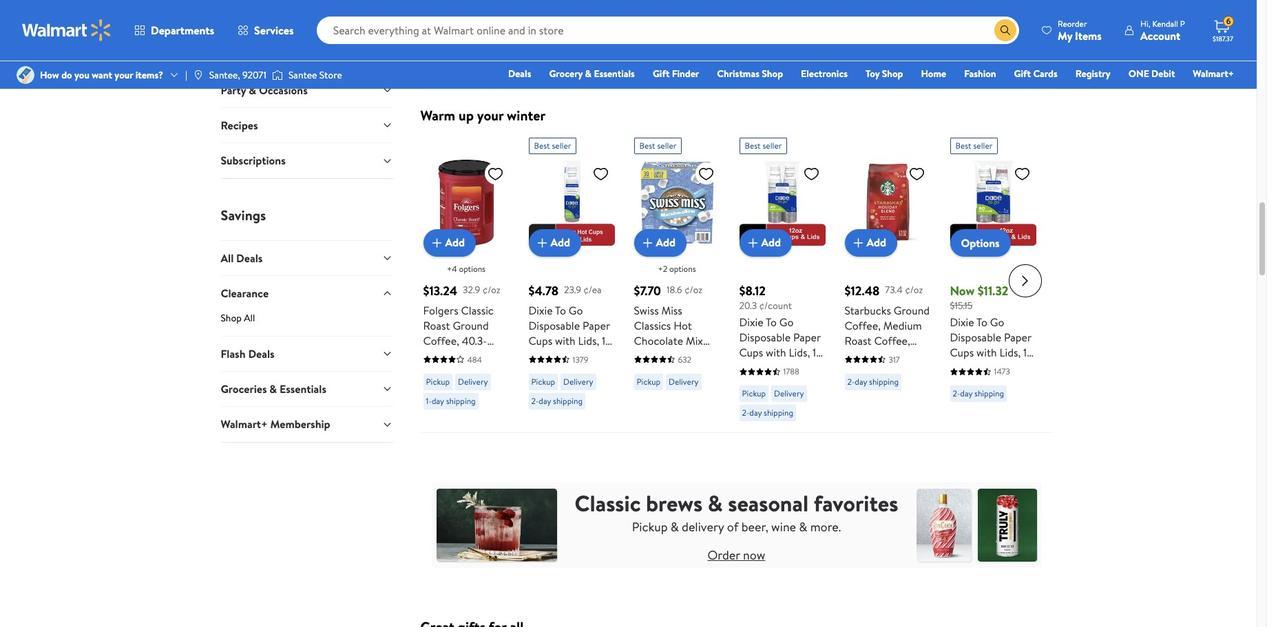 Task type: vqa. For each thing, say whether or not it's contained in the screenshot.
LIDS, in $8.12 20.3 ¢/count Dixie To Go Disposable Paper Cups with Lids, 12 oz, Multicolor, 40 Count
yes



Task type: locate. For each thing, give the bounding box(es) containing it.
product group
[[423, 0, 510, 84], [529, 0, 615, 84], [634, 0, 720, 84], [740, 0, 826, 84], [845, 0, 931, 84], [951, 0, 1037, 84], [423, 132, 510, 427], [529, 132, 615, 427], [634, 132, 720, 427], [740, 132, 826, 427], [845, 132, 931, 427], [951, 132, 1037, 427]]

12 for $8.12
[[813, 345, 823, 360]]

$12.48
[[845, 282, 880, 299]]

add to cart image for folgers classic roast ground coffee, 40.3-ounce image
[[429, 235, 445, 251]]

1 options from the left
[[459, 263, 486, 275]]

$7.70
[[634, 282, 661, 299]]

3 ¢/oz from the left
[[906, 283, 923, 297]]

$187.37
[[1213, 34, 1234, 43]]

disposable down ¢/count
[[740, 330, 791, 345]]

1 horizontal spatial all
[[244, 311, 255, 325]]

1 add from the left
[[445, 235, 465, 250]]

1
[[916, 348, 920, 364]]

lids, up 1473
[[1000, 345, 1021, 360]]

2 horizontal spatial count
[[951, 376, 980, 391]]

add button up $4.78
[[529, 229, 582, 257]]

multicolor, left 40
[[756, 360, 807, 376]]

delivery
[[458, 32, 488, 44], [669, 32, 699, 44], [985, 32, 1015, 44], [564, 44, 594, 56], [458, 376, 488, 388], [564, 376, 594, 388], [669, 376, 699, 388], [775, 388, 804, 400]]

¢/oz for $7.70
[[685, 283, 703, 297]]

1 horizontal spatial ground
[[894, 303, 930, 318]]

walmart+ for walmart+
[[1194, 67, 1235, 81]]

1 add button from the left
[[423, 229, 476, 257]]

5 add button from the left
[[845, 229, 898, 257]]

paper inside now $11.32 $15.15 dixie to go disposable paper cups with lids, 12 oz, multicolor, 60 count
[[1005, 330, 1032, 345]]

count inside the $4.78 23.9 ¢/ea dixie to go disposable paper cups with lids, 12 oz, multicolor, 20 count
[[529, 364, 559, 379]]

departments button
[[123, 14, 226, 47]]

starbucks ground coffee, medium roast coffee, holiday blend, 1 bag (17 oz) image
[[845, 160, 931, 246]]

1 horizontal spatial roast
[[845, 333, 872, 348]]

add button up +4
[[423, 229, 476, 257]]

1 horizontal spatial count
[[740, 376, 769, 391]]

1 horizontal spatial classic
[[575, 488, 641, 519]]

4 add from the left
[[762, 235, 781, 250]]

roast inside the $13.24 32.9 ¢/oz folgers classic roast ground coffee, 40.3- ounce
[[423, 318, 450, 333]]

add to favorites list, dixie to go disposable paper cups with lids, 12 oz, multicolor, 20 count image
[[593, 165, 609, 182]]

1 horizontal spatial add to cart image
[[745, 235, 762, 251]]

3 best from the left
[[745, 140, 761, 151]]

4 best seller from the left
[[956, 140, 993, 151]]

delivery
[[682, 519, 724, 536]]

23.9
[[564, 283, 582, 297]]

all
[[221, 251, 234, 266], [244, 311, 255, 325]]

paper up 60
[[1005, 330, 1032, 345]]

best seller for dixie to go disposable paper cups with lids, 12 oz, multicolor, 60 count "image"
[[956, 140, 993, 151]]

2-day shipping
[[742, 32, 794, 44], [848, 32, 899, 44], [637, 52, 688, 63], [953, 52, 1005, 63], [532, 64, 583, 76], [848, 376, 899, 388], [953, 388, 1005, 400], [532, 395, 583, 407], [742, 407, 794, 419]]

0 horizontal spatial ground
[[453, 318, 489, 333]]

seller up dixie to go disposable paper cups with lids, 12 oz, multicolor, 60 count "image"
[[974, 140, 993, 151]]

ground inside '$12.48 73.4 ¢/oz starbucks ground coffee, medium roast coffee, holiday blend, 1 bag (17 oz)'
[[894, 303, 930, 318]]

deals for all deals
[[236, 251, 263, 266]]

2 horizontal spatial multicolor,
[[966, 360, 1018, 376]]

seller for product group containing $7.70
[[658, 140, 677, 151]]

& down 92071
[[249, 82, 256, 98]]

add button for starbucks ground coffee, medium roast coffee, holiday blend, 1 bag (17 oz) image
[[845, 229, 898, 257]]

best seller up the swiss miss classics hot chocolate mix with marshmallows, 30 - 1.38 oz packets image
[[640, 140, 677, 151]]

2 options from the left
[[670, 263, 696, 275]]

shop right the toy
[[882, 67, 904, 81]]

lids, inside the $4.78 23.9 ¢/ea dixie to go disposable paper cups with lids, 12 oz, multicolor, 20 count
[[578, 333, 600, 348]]

$13.24 32.9 ¢/oz folgers classic roast ground coffee, 40.3- ounce
[[423, 282, 501, 364]]

2 best from the left
[[640, 140, 656, 151]]

0 vertical spatial classic
[[461, 303, 494, 318]]

add to cart image
[[534, 235, 551, 251], [640, 235, 656, 251], [851, 235, 867, 251]]

gift left cards at the top right of the page
[[1015, 67, 1032, 81]]

 image
[[17, 66, 34, 84], [193, 70, 204, 81]]

to inside $8.12 20.3 ¢/count dixie to go disposable paper cups with lids, 12 oz, multicolor, 40 count
[[766, 315, 777, 330]]

gift cards
[[1015, 67, 1058, 81]]

oz, inside now $11.32 $15.15 dixie to go disposable paper cups with lids, 12 oz, multicolor, 60 count
[[951, 360, 964, 376]]

multicolor, left 60
[[966, 360, 1018, 376]]

with up 1788
[[766, 345, 787, 360]]

gift left finder at the right of the page
[[653, 67, 670, 81]]

$13.24
[[423, 282, 458, 299]]

paper for $8.12
[[794, 330, 821, 345]]

one debit link
[[1123, 66, 1182, 81]]

0 horizontal spatial add to cart image
[[534, 235, 551, 251]]

your right up
[[477, 106, 504, 124]]

1 gift from the left
[[653, 67, 670, 81]]

$8.12 20.3 ¢/count dixie to go disposable paper cups with lids, 12 oz, multicolor, 40 count
[[740, 282, 823, 391]]

1 horizontal spatial add to cart image
[[640, 235, 656, 251]]

cups inside now $11.32 $15.15 dixie to go disposable paper cups with lids, 12 oz, multicolor, 60 count
[[951, 345, 975, 360]]

do
[[61, 68, 72, 82]]

coffee,
[[845, 318, 881, 333], [423, 333, 460, 348], [875, 333, 911, 348]]

0 horizontal spatial oz,
[[529, 348, 542, 364]]

oz, right the 1
[[951, 360, 964, 376]]

2 horizontal spatial go
[[991, 315, 1005, 330]]

2 horizontal spatial shop
[[882, 67, 904, 81]]

0 horizontal spatial go
[[569, 303, 583, 318]]

12
[[602, 333, 612, 348], [813, 345, 823, 360], [1024, 345, 1033, 360]]

disposable
[[529, 318, 580, 333], [740, 330, 791, 345], [951, 330, 1002, 345]]

lids, inside now $11.32 $15.15 dixie to go disposable paper cups with lids, 12 oz, multicolor, 60 count
[[1000, 345, 1021, 360]]

to inside now $11.32 $15.15 dixie to go disposable paper cups with lids, 12 oz, multicolor, 60 count
[[977, 315, 988, 330]]

add up $8.12
[[762, 235, 781, 250]]

1 horizontal spatial shop
[[762, 67, 784, 81]]

¢/oz right 73.4
[[906, 283, 923, 297]]

best seller up dixie to go disposable paper cups with lids, 12 oz, multicolor, 40 count image
[[745, 140, 782, 151]]

multicolor, inside the $4.78 23.9 ¢/ea dixie to go disposable paper cups with lids, 12 oz, multicolor, 20 count
[[545, 348, 596, 364]]

add to favorites list, folgers classic roast ground coffee, 40.3-ounce image
[[487, 165, 504, 182]]

shipping down 617
[[870, 32, 899, 44]]

12 inside the $4.78 23.9 ¢/ea dixie to go disposable paper cups with lids, 12 oz, multicolor, 20 count
[[602, 333, 612, 348]]

add to favorites list, dixie to go disposable paper cups with lids, 12 oz, multicolor, 60 count image
[[1015, 165, 1031, 182]]

santee
[[289, 68, 317, 82]]

1-
[[426, 395, 432, 407]]

classics
[[634, 318, 671, 333]]

1 horizontal spatial to
[[766, 315, 777, 330]]

all up clearance
[[221, 251, 234, 266]]

oz, right 30
[[740, 360, 753, 376]]

your
[[115, 68, 133, 82], [477, 106, 504, 124]]

dixie down the 20.3
[[740, 315, 764, 330]]

multicolor, left 20
[[545, 348, 596, 364]]

add to cart image up $8.12
[[745, 235, 762, 251]]

add for add to cart icon associated with dixie to go disposable paper cups with lids, 12 oz, multicolor, 40 count image
[[762, 235, 781, 250]]

4 add button from the left
[[740, 229, 792, 257]]

go for $8.12
[[780, 315, 794, 330]]

shop right christmas
[[762, 67, 784, 81]]

(17
[[866, 364, 879, 379]]

more.
[[811, 519, 842, 536]]

6
[[1227, 15, 1232, 27]]

pickup inside classic brews & seasonal favorites pickup & delivery of beer, wine & more.
[[632, 519, 668, 536]]

walmart+ membership button
[[221, 407, 393, 442]]

1 horizontal spatial gift
[[1015, 67, 1032, 81]]

1 best from the left
[[534, 140, 550, 151]]

product group containing 77
[[634, 0, 720, 84]]

next slide for product carousel list image
[[1009, 264, 1042, 298]]

0 horizontal spatial shop
[[221, 311, 242, 325]]

0 horizontal spatial all
[[221, 251, 234, 266]]

to down $11.32
[[977, 315, 988, 330]]

1 horizontal spatial  image
[[193, 70, 204, 81]]

1 horizontal spatial ¢/oz
[[685, 283, 703, 297]]

to down ¢/count
[[766, 315, 777, 330]]

3 seller from the left
[[763, 140, 782, 151]]

lids, inside $8.12 20.3 ¢/count dixie to go disposable paper cups with lids, 12 oz, multicolor, 40 count
[[789, 345, 810, 360]]

folgers
[[423, 303, 459, 318]]

go
[[569, 303, 583, 318], [780, 315, 794, 330], [991, 315, 1005, 330]]

add button up "$12.48"
[[845, 229, 898, 257]]

shipping right 1-
[[446, 395, 476, 407]]

0 horizontal spatial walmart+
[[221, 417, 268, 432]]

with inside $8.12 20.3 ¢/count dixie to go disposable paper cups with lids, 12 oz, multicolor, 40 count
[[766, 345, 787, 360]]

1 vertical spatial deals
[[236, 251, 263, 266]]

roast up bag
[[845, 333, 872, 348]]

your right want
[[115, 68, 133, 82]]

multicolor, inside $8.12 20.3 ¢/count dixie to go disposable paper cups with lids, 12 oz, multicolor, 40 count
[[756, 360, 807, 376]]

product group containing $7.70
[[634, 132, 720, 427]]

dixie inside $8.12 20.3 ¢/count dixie to go disposable paper cups with lids, 12 oz, multicolor, 40 count
[[740, 315, 764, 330]]

1 ¢/oz from the left
[[483, 283, 501, 297]]

oz, inside $8.12 20.3 ¢/count dixie to go disposable paper cups with lids, 12 oz, multicolor, 40 count
[[740, 360, 753, 376]]

2 best seller from the left
[[640, 140, 677, 151]]

seller up dixie to go disposable paper cups with lids, 12 oz, multicolor, 20 count image
[[552, 140, 571, 151]]

disposable inside $8.12 20.3 ¢/count dixie to go disposable paper cups with lids, 12 oz, multicolor, 40 count
[[740, 330, 791, 345]]

flash
[[221, 346, 246, 361]]

roast up ounce
[[423, 318, 450, 333]]

& right groceries
[[270, 382, 277, 397]]

add up 23.9
[[551, 235, 571, 250]]

with inside the $7.70 18.6 ¢/oz swiss miss classics hot chocolate mix with marshmallows, 30 - 1.38 oz packets
[[634, 348, 655, 364]]

gift for gift finder
[[653, 67, 670, 81]]

disposable for $4.78
[[529, 318, 580, 333]]

1 horizontal spatial paper
[[794, 330, 821, 345]]

go down $11.32
[[991, 315, 1005, 330]]

disposable inside the $4.78 23.9 ¢/ea dixie to go disposable paper cups with lids, 12 oz, multicolor, 20 count
[[529, 318, 580, 333]]

classic inside the $13.24 32.9 ¢/oz folgers classic roast ground coffee, 40.3- ounce
[[461, 303, 494, 318]]

count inside now $11.32 $15.15 dixie to go disposable paper cups with lids, 12 oz, multicolor, 60 count
[[951, 376, 980, 391]]

all deals
[[221, 251, 263, 266]]

product group containing $12.48
[[845, 132, 931, 427]]

0 horizontal spatial ¢/oz
[[483, 283, 501, 297]]

how
[[40, 68, 59, 82]]

2 add button from the left
[[529, 229, 582, 257]]

paper inside $8.12 20.3 ¢/count dixie to go disposable paper cups with lids, 12 oz, multicolor, 40 count
[[794, 330, 821, 345]]

1 horizontal spatial multicolor,
[[756, 360, 807, 376]]

add to favorites list, swiss miss classics hot chocolate mix with marshmallows, 30 - 1.38 oz packets image
[[698, 165, 715, 182]]

shipping up gift finder
[[659, 52, 688, 63]]

grocery & essentials link
[[543, 66, 641, 81]]

2 horizontal spatial cups
[[951, 345, 975, 360]]

to inside the $4.78 23.9 ¢/ea dixie to go disposable paper cups with lids, 12 oz, multicolor, 20 count
[[555, 303, 566, 318]]

shop for christmas shop
[[762, 67, 784, 81]]

add to cart image up "$12.48"
[[851, 235, 867, 251]]

essentials up walmart+ membership "dropdown button"
[[280, 382, 327, 397]]

Walmart Site-Wide search field
[[317, 17, 1020, 44]]

walmart+
[[1194, 67, 1235, 81], [221, 417, 268, 432]]

2 horizontal spatial disposable
[[951, 330, 1002, 345]]

0 horizontal spatial multicolor,
[[545, 348, 596, 364]]

¢/oz inside the $13.24 32.9 ¢/oz folgers classic roast ground coffee, 40.3- ounce
[[483, 283, 501, 297]]

essentials
[[594, 67, 635, 81], [280, 382, 327, 397]]

0 horizontal spatial count
[[529, 364, 559, 379]]

items
[[1076, 28, 1102, 43]]

add button for folgers classic roast ground coffee, 40.3-ounce image
[[423, 229, 476, 257]]

0 horizontal spatial gift
[[653, 67, 670, 81]]

dixie for $4.78
[[529, 303, 553, 318]]

lids, for $8.12
[[789, 345, 810, 360]]

deals link
[[502, 66, 538, 81]]

options
[[962, 235, 1000, 251]]

2-day shipping down '452'
[[742, 32, 794, 44]]

registry
[[1076, 67, 1111, 81]]

shipping down '452'
[[764, 32, 794, 44]]

2 horizontal spatial to
[[977, 315, 988, 330]]

0 horizontal spatial roast
[[423, 318, 450, 333]]

0 horizontal spatial dixie
[[529, 303, 553, 318]]

essentials for grocery & essentials
[[594, 67, 635, 81]]

add to cart image
[[429, 235, 445, 251], [745, 235, 762, 251]]

¢/oz right "18.6"
[[685, 283, 703, 297]]

add to favorites list, starbucks ground coffee, medium roast coffee, holiday blend, 1 bag (17 oz) image
[[909, 165, 926, 182]]

best up dixie to go disposable paper cups with lids, 12 oz, multicolor, 40 count image
[[745, 140, 761, 151]]

¢/oz for $12.48
[[906, 283, 923, 297]]

now
[[744, 547, 766, 564]]

2-day shipping down 617
[[848, 32, 899, 44]]

oz, left 1379
[[529, 348, 542, 364]]

dixie down $15.15
[[951, 315, 975, 330]]

¢/oz inside '$12.48 73.4 ¢/oz starbucks ground coffee, medium roast coffee, holiday blend, 1 bag (17 oz)'
[[906, 283, 923, 297]]

cups inside $8.12 20.3 ¢/count dixie to go disposable paper cups with lids, 12 oz, multicolor, 40 count
[[740, 345, 764, 360]]

product group containing $13.24
[[423, 132, 510, 427]]

essentials inside groceries & essentials dropdown button
[[280, 382, 327, 397]]

day
[[750, 32, 762, 44], [855, 32, 868, 44], [644, 52, 657, 63], [961, 52, 973, 63], [539, 64, 551, 76], [855, 376, 868, 388], [961, 388, 973, 400], [432, 395, 444, 407], [539, 395, 551, 407], [750, 407, 762, 419]]

lids, up 1788
[[789, 345, 810, 360]]

2-day shipping down 1379
[[532, 395, 583, 407]]

deals inside dropdown button
[[236, 251, 263, 266]]

count left 1788
[[740, 376, 769, 391]]

count inside $8.12 20.3 ¢/count dixie to go disposable paper cups with lids, 12 oz, multicolor, 40 count
[[740, 376, 769, 391]]

store
[[320, 68, 342, 82]]

flash deals button
[[221, 336, 393, 371]]

best down winter
[[534, 140, 550, 151]]

20
[[599, 348, 611, 364]]

1 seller from the left
[[552, 140, 571, 151]]

services button
[[226, 14, 306, 47]]

with inside the $4.78 23.9 ¢/ea dixie to go disposable paper cups with lids, 12 oz, multicolor, 20 count
[[555, 333, 576, 348]]

4 best from the left
[[956, 140, 972, 151]]

product group containing pickup
[[529, 0, 615, 84]]

0 horizontal spatial disposable
[[529, 318, 580, 333]]

2 horizontal spatial dixie
[[951, 315, 975, 330]]

paper
[[583, 318, 610, 333], [794, 330, 821, 345], [1005, 330, 1032, 345]]

seller for product group containing $4.78
[[552, 140, 571, 151]]

grocery
[[549, 67, 583, 81]]

5 add from the left
[[867, 235, 887, 250]]

walmart+ for walmart+ membership
[[221, 417, 268, 432]]

3 best seller from the left
[[745, 140, 782, 151]]

to
[[555, 303, 566, 318], [766, 315, 777, 330], [977, 315, 988, 330]]

options right +2
[[670, 263, 696, 275]]

0 vertical spatial deals
[[509, 67, 532, 81]]

2 horizontal spatial ¢/oz
[[906, 283, 923, 297]]

1 add to cart image from the left
[[429, 235, 445, 251]]

debit
[[1152, 67, 1176, 81]]

cups right the 1
[[951, 345, 975, 360]]

¢/oz
[[483, 283, 501, 297], [685, 283, 703, 297], [906, 283, 923, 297]]

marshmallows,
[[634, 364, 704, 379]]

classic down 32.9
[[461, 303, 494, 318]]

delivery down 484 on the left of page
[[458, 376, 488, 388]]

go inside $8.12 20.3 ¢/count dixie to go disposable paper cups with lids, 12 oz, multicolor, 40 count
[[780, 315, 794, 330]]

multicolor, for $8.12
[[756, 360, 807, 376]]

3 add from the left
[[656, 235, 676, 250]]

2-day shipping down holiday
[[848, 376, 899, 388]]

0 horizontal spatial cups
[[529, 333, 553, 348]]

add up "$12.48"
[[867, 235, 887, 250]]

deals
[[509, 67, 532, 81], [236, 251, 263, 266], [248, 346, 275, 361]]

+2 options
[[658, 263, 696, 275]]

lids,
[[578, 333, 600, 348], [789, 345, 810, 360], [1000, 345, 1021, 360]]

2 ¢/oz from the left
[[685, 283, 703, 297]]

with up 1473
[[977, 345, 998, 360]]

add to cart image up $13.24
[[429, 235, 445, 251]]

0 horizontal spatial classic
[[461, 303, 494, 318]]

0 vertical spatial essentials
[[594, 67, 635, 81]]

essentials inside grocery & essentials link
[[594, 67, 635, 81]]

¢/ea
[[584, 283, 602, 297]]

1 horizontal spatial dixie
[[740, 315, 764, 330]]

go inside the $4.78 23.9 ¢/ea dixie to go disposable paper cups with lids, 12 oz, multicolor, 20 count
[[569, 303, 583, 318]]

0 horizontal spatial essentials
[[280, 382, 327, 397]]

¢/oz inside the $7.70 18.6 ¢/oz swiss miss classics hot chocolate mix with marshmallows, 30 - 1.38 oz packets
[[685, 283, 703, 297]]

options right +4
[[459, 263, 486, 275]]

cups inside the $4.78 23.9 ¢/ea dixie to go disposable paper cups with lids, 12 oz, multicolor, 20 count
[[529, 333, 553, 348]]

to for $8.12
[[766, 315, 777, 330]]

12 inside $8.12 20.3 ¢/count dixie to go disposable paper cups with lids, 12 oz, multicolor, 40 count
[[813, 345, 823, 360]]

2 add to cart image from the left
[[745, 235, 762, 251]]

best for dixie to go disposable paper cups with lids, 12 oz, multicolor, 20 count image
[[534, 140, 550, 151]]

ground up 484 on the left of page
[[453, 318, 489, 333]]

2 vertical spatial deals
[[248, 346, 275, 361]]

with for 18.6
[[634, 348, 655, 364]]

santee,
[[209, 68, 240, 82]]

all inside dropdown button
[[221, 251, 234, 266]]

2-
[[742, 32, 750, 44], [848, 32, 855, 44], [637, 52, 644, 63], [953, 52, 961, 63], [532, 64, 539, 76], [848, 376, 855, 388], [953, 388, 961, 400], [532, 395, 539, 407], [742, 407, 750, 419]]

2 horizontal spatial lids,
[[1000, 345, 1021, 360]]

go inside now $11.32 $15.15 dixie to go disposable paper cups with lids, 12 oz, multicolor, 60 count
[[991, 315, 1005, 330]]

shop down clearance
[[221, 311, 242, 325]]

ground inside the $13.24 32.9 ¢/oz folgers classic roast ground coffee, 40.3- ounce
[[453, 318, 489, 333]]

4 seller from the left
[[974, 140, 993, 151]]

disposable down $4.78
[[529, 318, 580, 333]]

 image
[[272, 68, 283, 82]]

+2
[[658, 263, 668, 275]]

add up +4
[[445, 235, 465, 250]]

seller up the swiss miss classics hot chocolate mix with marshmallows, 30 - 1.38 oz packets image
[[658, 140, 677, 151]]

best seller down winter
[[534, 140, 571, 151]]

dixie inside the $4.78 23.9 ¢/ea dixie to go disposable paper cups with lids, 12 oz, multicolor, 20 count
[[529, 303, 553, 318]]

shop
[[762, 67, 784, 81], [882, 67, 904, 81], [221, 311, 242, 325]]

0 horizontal spatial options
[[459, 263, 486, 275]]

 image for santee, 92071
[[193, 70, 204, 81]]

0 horizontal spatial  image
[[17, 66, 34, 84]]

1 horizontal spatial oz,
[[740, 360, 753, 376]]

1 vertical spatial walmart+
[[221, 417, 268, 432]]

add to cart image up $4.78
[[534, 235, 551, 251]]

best seller
[[534, 140, 571, 151], [640, 140, 677, 151], [745, 140, 782, 151], [956, 140, 993, 151]]

2-day shipping up winter
[[532, 64, 583, 76]]

0 horizontal spatial lids,
[[578, 333, 600, 348]]

with up 1.38
[[634, 348, 655, 364]]

ground down 73.4
[[894, 303, 930, 318]]

add to cart image up $7.70
[[640, 235, 656, 251]]

0 horizontal spatial 12
[[602, 333, 612, 348]]

essentials right grocery
[[594, 67, 635, 81]]

0 horizontal spatial to
[[555, 303, 566, 318]]

options for +2 options
[[670, 263, 696, 275]]

oz,
[[529, 348, 542, 364], [740, 360, 753, 376], [951, 360, 964, 376]]

1 horizontal spatial essentials
[[594, 67, 635, 81]]

2 horizontal spatial add to cart image
[[851, 235, 867, 251]]

deals right flash
[[248, 346, 275, 361]]

1 horizontal spatial cups
[[740, 345, 764, 360]]

$4.78 23.9 ¢/ea dixie to go disposable paper cups with lids, 12 oz, multicolor, 20 count
[[529, 282, 612, 379]]

disposable down $15.15
[[951, 330, 1002, 345]]

1 horizontal spatial options
[[670, 263, 696, 275]]

1 vertical spatial all
[[244, 311, 255, 325]]

0 vertical spatial walmart+
[[1194, 67, 1235, 81]]

2 gift from the left
[[1015, 67, 1032, 81]]

0 horizontal spatial add to cart image
[[429, 235, 445, 251]]

2 horizontal spatial paper
[[1005, 330, 1032, 345]]

1788
[[784, 366, 800, 378]]

1 best seller from the left
[[534, 140, 571, 151]]

count for $8.12
[[740, 376, 769, 391]]

2 add to cart image from the left
[[640, 235, 656, 251]]

12 for $4.78
[[602, 333, 612, 348]]

lids, up 1379
[[578, 333, 600, 348]]

best for the swiss miss classics hot chocolate mix with marshmallows, 30 - 1.38 oz packets image
[[640, 140, 656, 151]]

0 horizontal spatial paper
[[583, 318, 610, 333]]

12 inside now $11.32 $15.15 dixie to go disposable paper cups with lids, 12 oz, multicolor, 60 count
[[1024, 345, 1033, 360]]

paper inside the $4.78 23.9 ¢/ea dixie to go disposable paper cups with lids, 12 oz, multicolor, 20 count
[[583, 318, 610, 333]]

multicolor, for $4.78
[[545, 348, 596, 364]]

clearance button
[[221, 276, 393, 311]]

multicolor,
[[545, 348, 596, 364], [756, 360, 807, 376], [966, 360, 1018, 376]]

beer,
[[742, 519, 769, 536]]

walmart+ inside "dropdown button"
[[221, 417, 268, 432]]

you
[[74, 68, 90, 82]]

lids, for $4.78
[[578, 333, 600, 348]]

deals up clearance
[[236, 251, 263, 266]]

classic left "brews"
[[575, 488, 641, 519]]

0 vertical spatial all
[[221, 251, 234, 266]]

seller for product group containing $8.12
[[763, 140, 782, 151]]

1 horizontal spatial 12
[[813, 345, 823, 360]]

all down clearance
[[244, 311, 255, 325]]

disposable for $8.12
[[740, 330, 791, 345]]

count left 1379
[[529, 364, 559, 379]]

1 horizontal spatial go
[[780, 315, 794, 330]]

1 horizontal spatial walmart+
[[1194, 67, 1235, 81]]

1 vertical spatial classic
[[575, 488, 641, 519]]

2 add from the left
[[551, 235, 571, 250]]

 image right |
[[193, 70, 204, 81]]

1 horizontal spatial disposable
[[740, 330, 791, 345]]

add up +2
[[656, 235, 676, 250]]

 image left how
[[17, 66, 34, 84]]

gift
[[653, 67, 670, 81], [1015, 67, 1032, 81]]

oz, inside the $4.78 23.9 ¢/ea dixie to go disposable paper cups with lids, 12 oz, multicolor, 20 count
[[529, 348, 542, 364]]

subscriptions button
[[221, 143, 393, 178]]

2 horizontal spatial 12
[[1024, 345, 1033, 360]]

deals inside dropdown button
[[248, 346, 275, 361]]

flash deals
[[221, 346, 275, 361]]

dixie to go disposable paper cups with lids, 12 oz, multicolor, 60 count image
[[951, 160, 1037, 246]]

¢/oz right 32.9
[[483, 283, 501, 297]]

add button up $8.12
[[740, 229, 792, 257]]

1 vertical spatial essentials
[[280, 382, 327, 397]]

1 horizontal spatial lids,
[[789, 345, 810, 360]]

swiss miss classics hot chocolate mix with marshmallows, 30 - 1.38 oz packets image
[[634, 160, 720, 246]]

with inside now $11.32 $15.15 dixie to go disposable paper cups with lids, 12 oz, multicolor, 60 count
[[977, 345, 998, 360]]

shipping down 1473
[[975, 388, 1005, 400]]

2 seller from the left
[[658, 140, 677, 151]]

walmart+ down groceries
[[221, 417, 268, 432]]

ground
[[894, 303, 930, 318], [453, 318, 489, 333]]

add button for the swiss miss classics hot chocolate mix with marshmallows, 30 - 1.38 oz packets image
[[634, 229, 687, 257]]

1 horizontal spatial your
[[477, 106, 504, 124]]

0 horizontal spatial your
[[115, 68, 133, 82]]

20.3
[[740, 299, 757, 313]]

3 add button from the left
[[634, 229, 687, 257]]

best up the swiss miss classics hot chocolate mix with marshmallows, 30 - 1.38 oz packets image
[[640, 140, 656, 151]]

want
[[92, 68, 112, 82]]

count left 1473
[[951, 376, 980, 391]]

2 horizontal spatial oz,
[[951, 360, 964, 376]]

add button for dixie to go disposable paper cups with lids, 12 oz, multicolor, 40 count image
[[740, 229, 792, 257]]

1 add to cart image from the left
[[534, 235, 551, 251]]



Task type: describe. For each thing, give the bounding box(es) containing it.
hot
[[674, 318, 692, 333]]

swiss
[[634, 303, 659, 318]]

party & occasions button
[[221, 72, 393, 108]]

disposable inside now $11.32 $15.15 dixie to go disposable paper cups with lids, 12 oz, multicolor, 60 count
[[951, 330, 1002, 345]]

recipes
[[221, 118, 258, 133]]

account
[[1141, 28, 1181, 43]]

occasions
[[259, 82, 308, 98]]

shipping up the fashion link
[[975, 52, 1005, 63]]

order
[[708, 547, 741, 564]]

3 add to cart image from the left
[[851, 235, 867, 251]]

product group containing 324
[[423, 0, 510, 84]]

6 $187.37
[[1213, 15, 1234, 43]]

¢/count
[[760, 299, 792, 313]]

 image for how do you want your items?
[[17, 66, 34, 84]]

shipping down 317
[[870, 376, 899, 388]]

product group containing 115
[[951, 0, 1037, 84]]

$8.12
[[740, 282, 766, 299]]

add for 632's add to cart image
[[656, 235, 676, 250]]

1 vertical spatial your
[[477, 106, 504, 124]]

reorder
[[1058, 18, 1088, 29]]

now $11.32 $15.15 dixie to go disposable paper cups with lids, 12 oz, multicolor, 60 count
[[951, 282, 1033, 391]]

product group containing 452
[[740, 0, 826, 84]]

all deals button
[[221, 240, 393, 276]]

0 vertical spatial your
[[115, 68, 133, 82]]

ounce
[[423, 348, 455, 364]]

to for $4.78
[[555, 303, 566, 318]]

now
[[951, 282, 975, 299]]

40.3-
[[462, 333, 487, 348]]

dixie to go disposable paper cups with lids, 12 oz, multicolor, 40 count image
[[740, 160, 826, 246]]

product group containing now $11.32
[[951, 132, 1037, 427]]

delivery up grocery
[[564, 44, 594, 56]]

fashion link
[[959, 66, 1003, 81]]

gift finder link
[[647, 66, 706, 81]]

with for 20.3
[[766, 345, 787, 360]]

product group containing $4.78
[[529, 132, 615, 427]]

oz, for $8.12
[[740, 360, 753, 376]]

christmas shop
[[718, 67, 784, 81]]

toy shop link
[[860, 66, 910, 81]]

oz, for $4.78
[[529, 348, 542, 364]]

delivery down 115
[[985, 32, 1015, 44]]

p
[[1181, 18, 1186, 29]]

add to cart image for 632
[[640, 235, 656, 251]]

2-day shipping down 1473
[[953, 388, 1005, 400]]

of
[[727, 519, 739, 536]]

484
[[468, 354, 482, 366]]

shop all
[[221, 311, 255, 325]]

73.4
[[886, 283, 903, 297]]

& inside dropdown button
[[249, 82, 256, 98]]

gift cards link
[[1008, 66, 1064, 81]]

delivery down 1379
[[564, 376, 594, 388]]

dixie to go disposable paper cups with lids, 12 oz, multicolor, 20 count image
[[529, 160, 615, 246]]

shop for toy shop
[[882, 67, 904, 81]]

christmas
[[718, 67, 760, 81]]

roast inside '$12.48 73.4 ¢/oz starbucks ground coffee, medium roast coffee, holiday blend, 1 bag (17 oz)'
[[845, 333, 872, 348]]

92071
[[243, 68, 267, 82]]

delivery down '77'
[[669, 32, 699, 44]]

add for third add to cart image from the left
[[867, 235, 887, 250]]

options for +4 options
[[459, 263, 486, 275]]

walmart image
[[22, 19, 112, 41]]

2-day shipping up gift finder link
[[637, 52, 688, 63]]

& right the wine
[[800, 519, 808, 536]]

product group containing 617
[[845, 0, 931, 84]]

deals for flash deals
[[248, 346, 275, 361]]

2-day shipping up the fashion link
[[953, 52, 1005, 63]]

add to cart image for dixie to go disposable paper cups with lids, 12 oz, multicolor, 40 count image
[[745, 235, 762, 251]]

617
[[889, 10, 901, 22]]

seasonal
[[728, 488, 809, 519]]

savings
[[221, 206, 266, 224]]

add to favorites list, dixie to go disposable paper cups with lids, 12 oz, multicolor, 40 count image
[[804, 165, 820, 182]]

40
[[810, 360, 823, 376]]

reorder my items
[[1058, 18, 1102, 43]]

essentials for groceries & essentials
[[280, 382, 327, 397]]

kendall
[[1153, 18, 1179, 29]]

coffee, up 317
[[875, 333, 911, 348]]

best seller for dixie to go disposable paper cups with lids, 12 oz, multicolor, 40 count image
[[745, 140, 782, 151]]

shipping down 1788
[[764, 407, 794, 419]]

pickup & delivery of beer, wine & more. from classic brews to seasonal favorites. order now. image
[[432, 467, 1042, 585]]

¢/oz for $13.24
[[483, 283, 501, 297]]

dixie inside now $11.32 $15.15 dixie to go disposable paper cups with lids, 12 oz, multicolor, 60 count
[[951, 315, 975, 330]]

& left delivery
[[671, 519, 679, 536]]

cups for $4.78
[[529, 333, 553, 348]]

christmas shop link
[[711, 66, 790, 81]]

seller for product group containing now $11.32
[[974, 140, 993, 151]]

fashion
[[965, 67, 997, 81]]

18.6
[[667, 283, 683, 297]]

walmart+ link
[[1187, 66, 1241, 81]]

add to cart image for delivery
[[534, 235, 551, 251]]

warm
[[421, 106, 456, 124]]

toy shop
[[866, 67, 904, 81]]

best for dixie to go disposable paper cups with lids, 12 oz, multicolor, 40 count image
[[745, 140, 761, 151]]

$4.78
[[529, 282, 559, 299]]

hi, kendall p account
[[1141, 18, 1186, 43]]

go for $4.78
[[569, 303, 583, 318]]

hi,
[[1141, 18, 1151, 29]]

& left of
[[708, 488, 723, 519]]

1.38
[[641, 379, 659, 394]]

gift finder
[[653, 67, 700, 81]]

warm up your winter
[[421, 106, 546, 124]]

winter
[[507, 106, 546, 124]]

how do you want your items?
[[40, 68, 163, 82]]

santee store
[[289, 68, 342, 82]]

items?
[[136, 68, 163, 82]]

multicolor, inside now $11.32 $15.15 dixie to go disposable paper cups with lids, 12 oz, multicolor, 60 count
[[966, 360, 1018, 376]]

electronics
[[801, 67, 848, 81]]

paper for $4.78
[[583, 318, 610, 333]]

groceries
[[221, 382, 267, 397]]

party & occasions
[[221, 82, 308, 98]]

+4
[[447, 263, 457, 275]]

count for $4.78
[[529, 364, 559, 379]]

632
[[678, 354, 692, 366]]

classic inside classic brews & seasonal favorites pickup & delivery of beer, wine & more.
[[575, 488, 641, 519]]

gift for gift cards
[[1015, 67, 1032, 81]]

folgers classic roast ground coffee, 40.3-ounce image
[[423, 160, 510, 246]]

30
[[707, 364, 719, 379]]

317
[[889, 354, 900, 366]]

clearance
[[221, 286, 269, 301]]

oz)
[[881, 364, 899, 379]]

shipping down 1379
[[553, 395, 583, 407]]

medium
[[884, 318, 923, 333]]

packets
[[678, 379, 715, 394]]

cards
[[1034, 67, 1058, 81]]

add button for dixie to go disposable paper cups with lids, 12 oz, multicolor, 20 count image
[[529, 229, 582, 257]]

services
[[254, 23, 294, 38]]

delivery down 1788
[[775, 388, 804, 400]]

product group containing $8.12
[[740, 132, 826, 427]]

toy
[[866, 67, 880, 81]]

finder
[[672, 67, 700, 81]]

delivery down 632
[[669, 376, 699, 388]]

registry link
[[1070, 66, 1117, 81]]

departments
[[151, 23, 214, 38]]

dixie for $8.12
[[740, 315, 764, 330]]

search icon image
[[1001, 25, 1012, 36]]

home link
[[915, 66, 953, 81]]

2-day shipping down 1788
[[742, 407, 794, 419]]

coffee, up holiday
[[845, 318, 881, 333]]

with for $11.32
[[977, 345, 998, 360]]

1473
[[995, 366, 1011, 378]]

miss
[[662, 303, 683, 318]]

cups for $8.12
[[740, 345, 764, 360]]

options link
[[951, 229, 1011, 257]]

with for 23.9
[[555, 333, 576, 348]]

best for dixie to go disposable paper cups with lids, 12 oz, multicolor, 60 count "image"
[[956, 140, 972, 151]]

best seller for dixie to go disposable paper cups with lids, 12 oz, multicolor, 20 count image
[[534, 140, 571, 151]]

best seller for the swiss miss classics hot chocolate mix with marshmallows, 30 - 1.38 oz packets image
[[640, 140, 677, 151]]

1-day shipping
[[426, 395, 476, 407]]

blend,
[[884, 348, 913, 364]]

delivery down '324'
[[458, 32, 488, 44]]

add for delivery add to cart image
[[551, 235, 571, 250]]

Search search field
[[317, 17, 1020, 44]]

favorites
[[814, 488, 899, 519]]

coffee, inside the $13.24 32.9 ¢/oz folgers classic roast ground coffee, 40.3- ounce
[[423, 333, 460, 348]]

walmart+ membership
[[221, 417, 330, 432]]

-
[[634, 379, 638, 394]]

& right grocery
[[585, 67, 592, 81]]

& inside dropdown button
[[270, 382, 277, 397]]

60
[[1021, 360, 1033, 376]]

shipping right deals link
[[553, 64, 583, 76]]

add for add to cart icon associated with folgers classic roast ground coffee, 40.3-ounce image
[[445, 235, 465, 250]]



